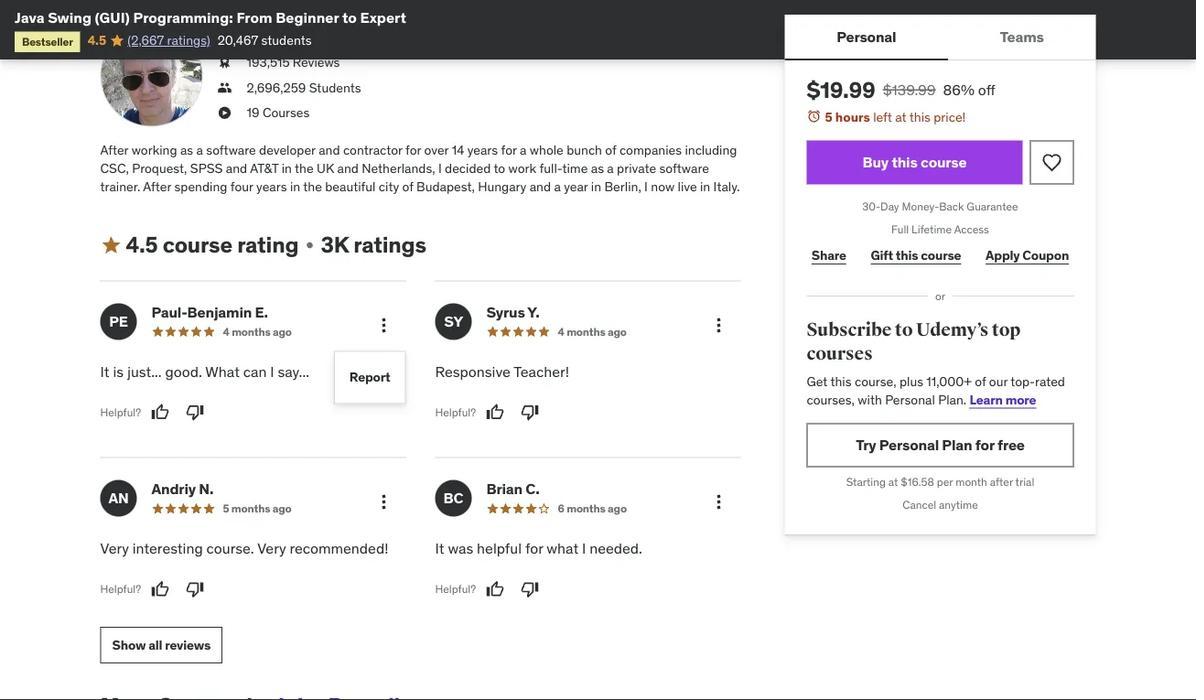Task type: vqa. For each thing, say whether or not it's contained in the screenshot.
20,467 students
yes



Task type: describe. For each thing, give the bounding box(es) containing it.
and up four on the left top of page
[[226, 161, 247, 177]]

programming:
[[133, 8, 233, 27]]

ago for paul-benjamin e.
[[273, 325, 292, 339]]

course down spending
[[163, 232, 233, 259]]

very interesting course. very recommended!
[[100, 540, 389, 559]]

mark review by paul-benjamin e. as helpful image
[[151, 404, 169, 422]]

berlin,
[[605, 178, 642, 195]]

four
[[231, 178, 253, 195]]

0 horizontal spatial software
[[206, 143, 256, 159]]

decided
[[445, 161, 491, 177]]

per
[[937, 475, 954, 489]]

plan.
[[939, 391, 967, 408]]

a up berlin,
[[607, 161, 614, 177]]

193,515
[[247, 54, 290, 71]]

courses
[[807, 343, 873, 365]]

teams button
[[949, 15, 1097, 59]]

share button
[[807, 237, 852, 274]]

instructor
[[268, 29, 323, 46]]

gift this course
[[871, 247, 962, 264]]

xsmall image for 193,515 reviews
[[217, 54, 232, 72]]

proquest,
[[132, 161, 187, 177]]

2,696,259
[[247, 80, 306, 96]]

and up beautiful at the top left
[[337, 161, 359, 177]]

all
[[149, 638, 162, 654]]

gift
[[871, 247, 894, 264]]

full
[[892, 222, 910, 237]]

5 for 5 hours left at this price!
[[826, 109, 833, 125]]

0 horizontal spatial as
[[180, 143, 193, 159]]

a left the year
[[554, 178, 561, 195]]

of inside after working as a software developer and contractor for over 14 years for a whole bunch of companies including csc, proquest, spss and at&t in the uk and netherlands, i decided to work full-time as a private software trainer. after spending four years in the beautiful city of budapest, hungary and a year in berlin, i now live in italy.
[[606, 143, 617, 159]]

interesting
[[132, 540, 203, 559]]

get this course, plus 11,000+ of our top-rated courses, with personal plan.
[[807, 373, 1066, 408]]

show all reviews button
[[100, 628, 223, 664]]

0 horizontal spatial i
[[270, 363, 274, 382]]

hungary
[[478, 178, 527, 195]]

helpful? for very interesting course. very recommended!
[[100, 583, 141, 597]]

including
[[685, 143, 738, 159]]

months for benjamin
[[232, 325, 271, 339]]

good.
[[165, 363, 202, 382]]

alarm image
[[807, 109, 822, 124]]

mark review by andriy n. as unhelpful image
[[186, 581, 204, 599]]

reviews
[[165, 638, 211, 654]]

apply coupon button
[[981, 237, 1075, 274]]

for left the over
[[406, 143, 421, 159]]

syrus y.
[[487, 303, 540, 322]]

java
[[15, 8, 44, 27]]

contractor
[[343, 143, 403, 159]]

syrus
[[487, 303, 525, 322]]

to inside the 'subscribe to udemy's top courses'
[[895, 319, 913, 342]]

month
[[956, 475, 988, 489]]

more
[[1006, 391, 1037, 408]]

csc,
[[100, 161, 129, 177]]

private
[[617, 161, 657, 177]]

1 vertical spatial the
[[303, 178, 322, 195]]

hours
[[836, 109, 871, 125]]

ratings
[[354, 232, 427, 259]]

personal button
[[785, 15, 949, 59]]

2,696,259 students
[[247, 80, 361, 96]]

can
[[243, 363, 267, 382]]

for left free at the right
[[976, 436, 995, 455]]

mark review by brian c. as helpful image
[[486, 581, 505, 599]]

access
[[955, 222, 990, 237]]

beginner
[[276, 8, 339, 27]]

course.
[[207, 540, 254, 559]]

$16.58
[[901, 475, 935, 489]]

plan
[[943, 436, 973, 455]]

and up uk
[[319, 143, 340, 159]]

an
[[108, 490, 129, 508]]

and down full-
[[530, 178, 551, 195]]

spss
[[190, 161, 223, 177]]

beautiful
[[325, 178, 376, 195]]

of inside get this course, plus 11,000+ of our top-rated courses, with personal plan.
[[976, 373, 987, 390]]

live
[[678, 178, 697, 195]]

86%
[[944, 80, 975, 99]]

learn more link
[[970, 391, 1037, 408]]

4.5 instructor rating
[[247, 29, 364, 46]]

at inside the starting at $16.58 per month after trial cancel anytime
[[889, 475, 899, 489]]

for left what
[[526, 540, 543, 559]]

or
[[936, 289, 946, 303]]

4 for benjamin
[[223, 325, 230, 339]]

(gui)
[[95, 8, 130, 27]]

tab list containing personal
[[785, 15, 1097, 60]]

ago for syrus y.
[[608, 325, 627, 339]]

time
[[563, 161, 588, 177]]

apply
[[986, 247, 1021, 264]]

months for n.
[[232, 502, 270, 516]]

show
[[112, 638, 146, 654]]

get
[[807, 373, 828, 390]]

back
[[940, 200, 965, 214]]

subscribe to udemy's top courses
[[807, 319, 1021, 365]]

paul-benjamin e.
[[152, 303, 268, 322]]

rated
[[1036, 373, 1066, 390]]

courses,
[[807, 391, 855, 408]]

show all reviews
[[112, 638, 211, 654]]

it for it was helpful for what i needed.
[[435, 540, 445, 559]]

work
[[509, 161, 537, 177]]

to inside after working as a software developer and contractor for over 14 years for a whole bunch of companies including csc, proquest, spss and at&t in the uk and netherlands, i decided to work full-time as a private software trainer. after spending four years in the beautiful city of budapest, hungary and a year in berlin, i now live in italy.
[[494, 161, 506, 177]]

city
[[379, 178, 399, 195]]

ago for andriy n.
[[273, 502, 292, 516]]

20,467 students
[[218, 32, 312, 48]]

6 months ago
[[558, 502, 627, 516]]

over
[[424, 143, 449, 159]]

11,000+
[[927, 373, 972, 390]]

$139.99
[[883, 80, 936, 99]]

6
[[558, 502, 565, 516]]

2 horizontal spatial i
[[582, 540, 586, 559]]

helpful? for responsive teacher!
[[435, 406, 476, 420]]

from
[[237, 8, 273, 27]]

course,
[[855, 373, 897, 390]]

0 vertical spatial the
[[295, 161, 314, 177]]

it for it is just... good. what can i say...
[[100, 363, 109, 382]]

responsive teacher!
[[435, 363, 570, 382]]

working
[[132, 143, 177, 159]]

0 vertical spatial years
[[468, 143, 498, 159]]

needed.
[[590, 540, 643, 559]]

try personal plan for free
[[856, 436, 1025, 455]]

for up work
[[501, 143, 517, 159]]

mark review by syrus y. as helpful image
[[486, 404, 505, 422]]



Task type: locate. For each thing, give the bounding box(es) containing it.
19
[[247, 105, 260, 121]]

1 horizontal spatial 4.5
[[126, 232, 158, 259]]

i up of budapest,
[[439, 161, 442, 177]]

it was helpful for what i needed.
[[435, 540, 643, 559]]

it left the was
[[435, 540, 445, 559]]

and
[[319, 143, 340, 159], [226, 161, 247, 177], [337, 161, 359, 177], [530, 178, 551, 195]]

4
[[223, 325, 230, 339], [558, 325, 565, 339]]

$19.99
[[807, 76, 876, 103]]

it left is
[[100, 363, 109, 382]]

1 horizontal spatial it
[[435, 540, 445, 559]]

mark review by brian c. as unhelpful image
[[521, 581, 539, 599]]

additional actions for review by andriy n. image
[[373, 492, 395, 514]]

0 horizontal spatial 4
[[223, 325, 230, 339]]

this inside buy this course button
[[892, 153, 918, 172]]

i inside after working as a software developer and contractor for over 14 years for a whole bunch of companies including csc, proquest, spss and at&t in the uk and netherlands, i decided to work full-time as a private software trainer. after spending four years in the beautiful city of budapest, hungary and a year in berlin, i now live in italy.
[[439, 161, 442, 177]]

4.5 course rating
[[126, 232, 299, 259]]

0 horizontal spatial years
[[256, 178, 287, 195]]

italy.
[[714, 178, 740, 195]]

at
[[896, 109, 907, 125], [889, 475, 899, 489]]

is
[[113, 363, 124, 382]]

netherlands,
[[362, 161, 435, 177]]

1 horizontal spatial of
[[976, 373, 987, 390]]

0 vertical spatial xsmall image
[[217, 29, 232, 47]]

20,467
[[218, 32, 258, 48]]

course up back
[[921, 153, 967, 172]]

0 vertical spatial i
[[439, 161, 442, 177]]

1 vertical spatial xsmall image
[[217, 79, 232, 97]]

bc
[[444, 490, 464, 508]]

this down $139.99
[[910, 109, 931, 125]]

cancel
[[903, 498, 937, 512]]

1 horizontal spatial 5
[[826, 109, 833, 125]]

it
[[100, 363, 109, 382], [435, 540, 445, 559]]

0 vertical spatial 5
[[826, 109, 833, 125]]

1 vertical spatial personal
[[886, 391, 936, 408]]

the down uk
[[303, 178, 322, 195]]

5 for 5 months ago
[[223, 502, 229, 516]]

money-
[[902, 200, 940, 214]]

0 vertical spatial of
[[606, 143, 617, 159]]

for
[[406, 143, 421, 159], [501, 143, 517, 159], [976, 436, 995, 455], [526, 540, 543, 559]]

this inside get this course, plus 11,000+ of our top-rated courses, with personal plan.
[[831, 373, 852, 390]]

1 horizontal spatial software
[[660, 161, 710, 177]]

very right the course.
[[258, 540, 286, 559]]

software up live
[[660, 161, 710, 177]]

it is just... good. what can i say...
[[100, 363, 310, 382]]

wishlist image
[[1042, 152, 1064, 174]]

2 vertical spatial personal
[[880, 436, 940, 455]]

plus
[[900, 373, 924, 390]]

0 horizontal spatial it
[[100, 363, 109, 382]]

1 horizontal spatial to
[[494, 161, 506, 177]]

years up decided
[[468, 143, 498, 159]]

after down proquest,
[[143, 178, 171, 195]]

1 horizontal spatial after
[[143, 178, 171, 195]]

mark review by paul-benjamin e. as unhelpful image
[[186, 404, 204, 422]]

1 vertical spatial at
[[889, 475, 899, 489]]

students
[[262, 32, 312, 48]]

the left uk
[[295, 161, 314, 177]]

0 vertical spatial at
[[896, 109, 907, 125]]

try
[[856, 436, 877, 455]]

xsmall image down 20,467
[[217, 79, 232, 97]]

ago
[[273, 325, 292, 339], [608, 325, 627, 339], [273, 502, 292, 516], [608, 502, 627, 516]]

1 vertical spatial years
[[256, 178, 287, 195]]

as down bunch
[[591, 161, 604, 177]]

buy
[[863, 153, 889, 172]]

helpful? for it is just... good. what can i say...
[[100, 406, 141, 420]]

this right the gift
[[896, 247, 919, 264]]

4.5 down (gui)
[[88, 32, 106, 48]]

whole
[[530, 143, 564, 159]]

5 up the course.
[[223, 502, 229, 516]]

of right bunch
[[606, 143, 617, 159]]

4 months ago for benjamin
[[223, 325, 292, 339]]

to up rating
[[342, 8, 357, 27]]

4.5 down from
[[247, 29, 265, 46]]

trainer.
[[100, 178, 140, 195]]

trial
[[1016, 475, 1035, 489]]

at right left
[[896, 109, 907, 125]]

4 months ago up teacher!
[[558, 325, 627, 339]]

course inside button
[[921, 153, 967, 172]]

this for gift
[[896, 247, 919, 264]]

0 vertical spatial as
[[180, 143, 193, 159]]

paul-
[[152, 303, 187, 322]]

helpful? left mark review by andriy n. as helpful image
[[100, 583, 141, 597]]

months for y.
[[567, 325, 606, 339]]

course down lifetime
[[922, 247, 962, 264]]

a up spss
[[196, 143, 203, 159]]

helpful? left 'mark review by syrus y. as helpful' image
[[435, 406, 476, 420]]

4.5 for 4.5
[[88, 32, 106, 48]]

helpful? left mark review by paul-benjamin e. as helpful icon
[[100, 406, 141, 420]]

1 vertical spatial as
[[591, 161, 604, 177]]

19 courses
[[247, 105, 310, 121]]

just...
[[127, 363, 162, 382]]

subscribe
[[807, 319, 892, 342]]

0 horizontal spatial of
[[606, 143, 617, 159]]

helpful
[[477, 540, 522, 559]]

xsmall image left "19" on the top left
[[217, 104, 232, 122]]

4 months ago down the "e."
[[223, 325, 292, 339]]

1 horizontal spatial very
[[258, 540, 286, 559]]

xsmall image left 3k
[[303, 238, 317, 253]]

tab list
[[785, 15, 1097, 60]]

2 xsmall image from the top
[[217, 79, 232, 97]]

year
[[564, 178, 588, 195]]

mark review by andriy n. as helpful image
[[151, 581, 169, 599]]

course for buy this course
[[921, 153, 967, 172]]

off
[[979, 80, 996, 99]]

2 vertical spatial xsmall image
[[303, 238, 317, 253]]

4 for y.
[[558, 325, 565, 339]]

after up csc,
[[100, 143, 128, 159]]

0 horizontal spatial to
[[342, 8, 357, 27]]

to up hungary
[[494, 161, 506, 177]]

4 down benjamin
[[223, 325, 230, 339]]

personal up $19.99
[[837, 27, 897, 46]]

after
[[991, 475, 1014, 489]]

0 vertical spatial personal
[[837, 27, 897, 46]]

this inside gift this course link
[[896, 247, 919, 264]]

software up spss
[[206, 143, 256, 159]]

java swing (gui) programming: from beginner to expert
[[15, 8, 406, 27]]

n.
[[199, 480, 214, 499]]

additional actions for review by brian c. image
[[708, 492, 730, 514]]

software
[[206, 143, 256, 159], [660, 161, 710, 177]]

of left our
[[976, 373, 987, 390]]

developer
[[259, 143, 316, 159]]

i right the can
[[270, 363, 274, 382]]

teacher!
[[514, 363, 570, 382]]

recommended!
[[290, 540, 389, 559]]

this right buy
[[892, 153, 918, 172]]

months down the "e."
[[232, 325, 271, 339]]

0 horizontal spatial 4 months ago
[[223, 325, 292, 339]]

after working as a software developer and contractor for over 14 years for a whole bunch of companies including csc, proquest, spss and at&t in the uk and netherlands, i decided to work full-time as a private software trainer. after spending four years in the beautiful city of budapest, hungary and a year in berlin, i now live in italy.
[[100, 143, 740, 195]]

teams
[[1001, 27, 1045, 46]]

starting at $16.58 per month after trial cancel anytime
[[847, 475, 1035, 512]]

personal inside get this course, plus 11,000+ of our top-rated courses, with personal plan.
[[886, 391, 936, 408]]

starting
[[847, 475, 886, 489]]

years down at&t
[[256, 178, 287, 195]]

brian c.
[[487, 480, 540, 499]]

4.5 right medium icon at the left top of page
[[126, 232, 158, 259]]

4 up teacher!
[[558, 325, 565, 339]]

to
[[342, 8, 357, 27], [494, 161, 506, 177], [895, 319, 913, 342]]

1 vertical spatial of
[[976, 373, 987, 390]]

1 horizontal spatial i
[[439, 161, 442, 177]]

rating
[[237, 232, 299, 259]]

rating
[[327, 29, 364, 46]]

spending
[[174, 178, 227, 195]]

1 vertical spatial it
[[435, 540, 445, 559]]

andriy
[[152, 480, 196, 499]]

2 4 months ago from the left
[[558, 325, 627, 339]]

1 horizontal spatial as
[[591, 161, 604, 177]]

personal down plus
[[886, 391, 936, 408]]

1 horizontal spatial 4
[[558, 325, 565, 339]]

in
[[282, 161, 292, 177], [290, 178, 300, 195], [591, 178, 602, 195], [701, 178, 711, 195]]

this for get
[[831, 373, 852, 390]]

2 4 from the left
[[558, 325, 565, 339]]

additional actions for review by paul-benjamin e. image
[[373, 315, 395, 337]]

of budapest,
[[402, 178, 475, 195]]

2 horizontal spatial to
[[895, 319, 913, 342]]

2 horizontal spatial 4.5
[[247, 29, 265, 46]]

very down an
[[100, 540, 129, 559]]

1 vertical spatial i
[[270, 363, 274, 382]]

1 very from the left
[[100, 540, 129, 559]]

2 vertical spatial i
[[582, 540, 586, 559]]

months for c.
[[567, 502, 606, 516]]

0 vertical spatial after
[[100, 143, 128, 159]]

a up work
[[520, 143, 527, 159]]

udemy's
[[917, 319, 989, 342]]

xsmall image
[[217, 54, 232, 72], [217, 104, 232, 122], [303, 238, 317, 253]]

2 vertical spatial to
[[895, 319, 913, 342]]

mark review by syrus y. as unhelpful image
[[521, 404, 539, 422]]

0 horizontal spatial 5
[[223, 502, 229, 516]]

1 horizontal spatial 4 months ago
[[558, 325, 627, 339]]

months right '6'
[[567, 502, 606, 516]]

0 vertical spatial software
[[206, 143, 256, 159]]

courses
[[263, 105, 310, 121]]

personal up $16.58
[[880, 436, 940, 455]]

0 vertical spatial xsmall image
[[217, 54, 232, 72]]

report
[[350, 369, 391, 386]]

helpful? for it was helpful for what i needed.
[[435, 583, 476, 597]]

xsmall image down the java swing (gui) programming: from beginner to expert
[[217, 29, 232, 47]]

1 vertical spatial xsmall image
[[217, 104, 232, 122]]

0 horizontal spatial very
[[100, 540, 129, 559]]

1 vertical spatial 5
[[223, 502, 229, 516]]

0 horizontal spatial 4.5
[[88, 32, 106, 48]]

say...
[[278, 363, 310, 382]]

lifetime
[[912, 222, 952, 237]]

i right what
[[582, 540, 586, 559]]

14
[[452, 143, 465, 159]]

as up spss
[[180, 143, 193, 159]]

at&t
[[250, 161, 279, 177]]

xsmall image for 2,696,259 students
[[217, 79, 232, 97]]

5 right alarm icon
[[826, 109, 833, 125]]

responsive
[[435, 363, 511, 382]]

3k
[[321, 232, 349, 259]]

1 horizontal spatial years
[[468, 143, 498, 159]]

4.5 for 4.5 instructor rating
[[247, 29, 265, 46]]

after
[[100, 143, 128, 159], [143, 178, 171, 195]]

months up very interesting course. very recommended!
[[232, 502, 270, 516]]

with
[[858, 391, 883, 408]]

1 vertical spatial after
[[143, 178, 171, 195]]

additional actions for review by syrus y. image
[[708, 315, 730, 337]]

0 vertical spatial to
[[342, 8, 357, 27]]

learn
[[970, 391, 1003, 408]]

personal inside button
[[837, 27, 897, 46]]

ago for brian c.
[[608, 502, 627, 516]]

xsmall image for 19 courses
[[217, 104, 232, 122]]

0 vertical spatial it
[[100, 363, 109, 382]]

this for buy
[[892, 153, 918, 172]]

benjamin
[[187, 303, 252, 322]]

helpful? left mark review by brian c. as helpful image
[[435, 583, 476, 597]]

try personal plan for free link
[[807, 423, 1075, 467]]

2 very from the left
[[258, 540, 286, 559]]

1 xsmall image from the top
[[217, 29, 232, 47]]

30-day money-back guarantee full lifetime access
[[863, 200, 1019, 237]]

to left udemy's at the right top of page
[[895, 319, 913, 342]]

1 4 months ago from the left
[[223, 325, 292, 339]]

course for gift this course
[[922, 247, 962, 264]]

months
[[232, 325, 271, 339], [567, 325, 606, 339], [232, 502, 270, 516], [567, 502, 606, 516]]

this up courses,
[[831, 373, 852, 390]]

at left $16.58
[[889, 475, 899, 489]]

months up teacher!
[[567, 325, 606, 339]]

bunch
[[567, 143, 603, 159]]

xsmall image
[[217, 29, 232, 47], [217, 79, 232, 97]]

4 months ago
[[223, 325, 292, 339], [558, 325, 627, 339]]

medium image
[[100, 235, 122, 257]]

4.5 for 4.5 course rating
[[126, 232, 158, 259]]

xsmall image down 20,467
[[217, 54, 232, 72]]

1 4 from the left
[[223, 325, 230, 339]]

john purcell image
[[100, 25, 203, 128]]

xsmall image for 4.5 instructor rating
[[217, 29, 232, 47]]

1 vertical spatial software
[[660, 161, 710, 177]]

4 months ago for y.
[[558, 325, 627, 339]]

as
[[180, 143, 193, 159], [591, 161, 604, 177]]

ratings)
[[167, 32, 210, 48]]

4.5
[[247, 29, 265, 46], [88, 32, 106, 48], [126, 232, 158, 259]]

what
[[547, 540, 579, 559]]

1 vertical spatial to
[[494, 161, 506, 177]]

0 horizontal spatial after
[[100, 143, 128, 159]]



